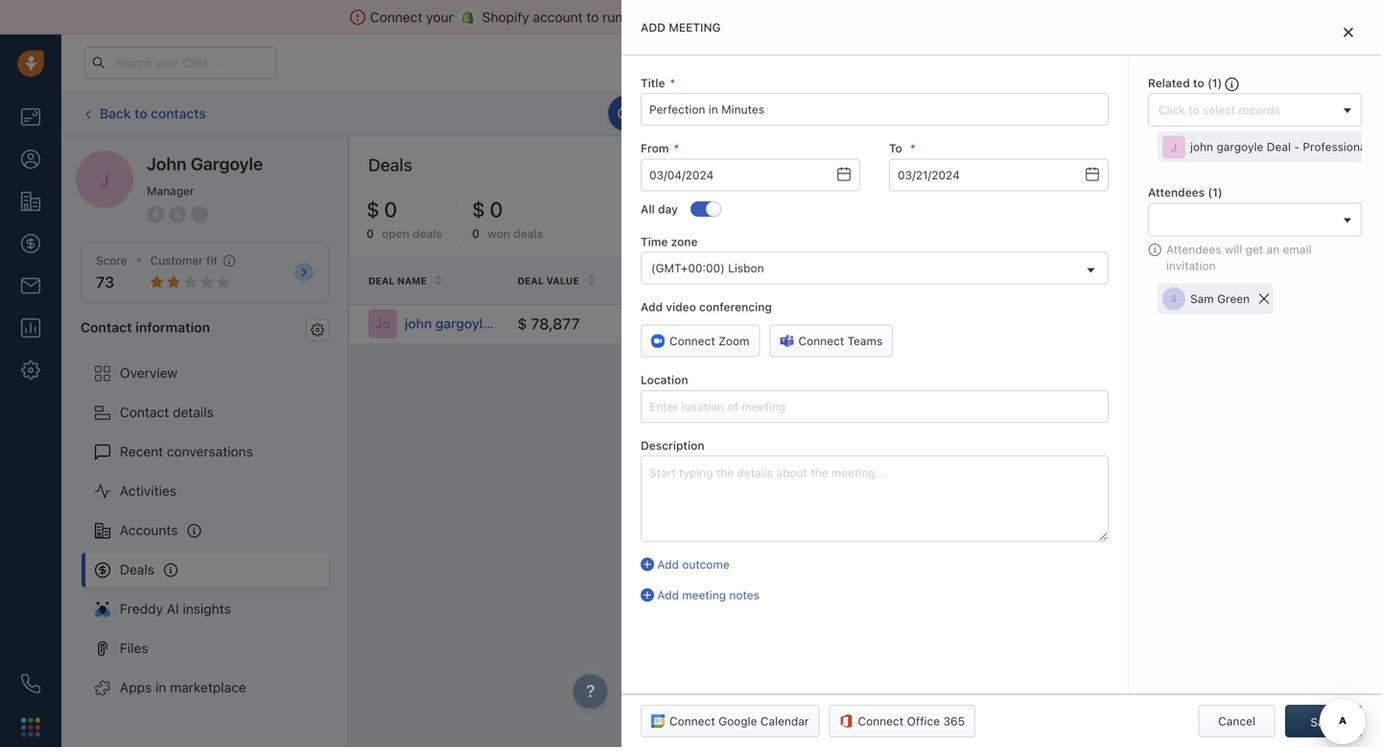 Task type: locate. For each thing, give the bounding box(es) containing it.
0 horizontal spatial your
[[426, 9, 454, 25]]

date
[[1085, 275, 1111, 286]]

0 vertical spatial meeting
[[669, 21, 721, 34]]

2 -- text field from the left
[[889, 159, 1109, 191]]

deal for deal stage
[[676, 275, 703, 286]]

to inside tab panel
[[1193, 76, 1205, 90]]

1 ) from the top
[[1218, 76, 1222, 90]]

0 vertical spatial 1
[[1255, 50, 1261, 62]]

1 horizontal spatial your
[[627, 9, 654, 25]]

explore
[[1030, 56, 1071, 69]]

$ right $ 0 0 open deals
[[472, 197, 485, 222]]

explore plans link
[[1019, 51, 1115, 74]]

email button
[[632, 97, 700, 130]]

0 vertical spatial related
[[1148, 76, 1190, 90]]

connect for connect your
[[370, 9, 423, 25]]

email
[[661, 107, 690, 120]]

$ left 78,877
[[518, 314, 527, 333]]

1 your from the left
[[426, 9, 454, 25]]

0 horizontal spatial in
[[155, 680, 166, 696]]

( down the john
[[1208, 186, 1213, 199]]

mng settings image
[[311, 323, 324, 336]]

$ for $ 0 0 open deals
[[366, 197, 380, 222]]

0 horizontal spatial click
[[739, 106, 766, 120]]

sales,
[[658, 9, 693, 25]]

expected close date
[[994, 275, 1111, 286]]

your
[[426, 9, 454, 25], [627, 9, 654, 25]]

insights
[[183, 601, 231, 617]]

your left shopify
[[426, 9, 454, 25]]

accounts
[[120, 522, 178, 538]]

0 left open at left
[[366, 227, 374, 240]]

ends
[[916, 56, 940, 69]]

tab panel containing add meeting
[[622, 0, 1381, 747]]

$ 0 0 won deals
[[472, 197, 543, 240]]

related down invitation
[[1153, 275, 1198, 286]]

your right the run
[[627, 9, 654, 25]]

click
[[739, 106, 766, 120], [835, 319, 862, 332]]

to up teams
[[865, 319, 876, 332]]

add deal down "professional"
[[1304, 165, 1352, 178]]

in right apps
[[155, 680, 166, 696]]

1 vertical spatial add deal button
[[1275, 155, 1362, 188]]

to left the run
[[587, 9, 599, 25]]

apps
[[120, 680, 152, 696]]

contact for contact details
[[120, 404, 169, 420]]

marketplace
[[170, 680, 246, 696]]

to
[[587, 9, 599, 25], [1193, 76, 1205, 90], [134, 105, 147, 121], [769, 106, 780, 120], [865, 319, 876, 332]]

1 horizontal spatial $
[[472, 197, 485, 222]]

) down gargoyle
[[1218, 186, 1223, 199]]

deals inside $ 0 0 open deals
[[413, 227, 442, 240]]

$ up deal name
[[366, 197, 380, 222]]

add left outcome
[[657, 558, 679, 571]]

( down send email icon
[[1208, 76, 1212, 90]]

related inside tab panel
[[1148, 76, 1190, 90]]

information
[[135, 319, 210, 335]]

from
[[841, 9, 870, 25]]

1 vertical spatial click
[[835, 319, 862, 332]]

1 vertical spatial related
[[1153, 275, 1198, 286]]

click to add
[[835, 319, 900, 332]]

contact information
[[81, 319, 210, 335]]

deal inside tab panel
[[1267, 140, 1291, 154]]

1 vertical spatial contact
[[120, 404, 169, 420]]

0 vertical spatial add deal
[[1228, 107, 1276, 120]]

1 down the john
[[1213, 186, 1218, 199]]

1 right send email icon
[[1255, 50, 1261, 62]]

add down "professional"
[[1304, 165, 1325, 178]]

(
[[1208, 76, 1212, 90], [1208, 186, 1213, 199]]

0 horizontal spatial deals
[[120, 562, 154, 578]]

0 vertical spatial click
[[739, 106, 766, 120]]

tab panel
[[622, 0, 1381, 747]]

close image
[[1344, 27, 1354, 38]]

0 vertical spatial )
[[1218, 76, 1222, 90]]

1 -- text field from the left
[[641, 159, 860, 191]]

add deal button down "professional"
[[1275, 155, 1362, 188]]

0 vertical spatial attendees
[[1148, 186, 1205, 199]]

0 horizontal spatial deals
[[413, 227, 442, 240]]

to for click to add
[[865, 319, 876, 332]]

back to contacts
[[100, 105, 206, 121]]

dialog
[[622, 0, 1381, 747]]

2 horizontal spatial $
[[518, 314, 527, 333]]

contact up "recent"
[[120, 404, 169, 420]]

0 horizontal spatial add deal
[[1228, 107, 1276, 120]]

deal down "professional"
[[1329, 165, 1352, 178]]

1 down send email icon
[[1212, 76, 1218, 90]]

1 horizontal spatial deals
[[513, 227, 543, 240]]

add deal button
[[1199, 97, 1285, 130], [1275, 155, 1362, 188]]

all day
[[641, 202, 678, 216]]

-- text field for from
[[641, 159, 860, 191]]

conversations
[[167, 444, 253, 460]]

0 horizontal spatial -- text field
[[641, 159, 860, 191]]

trial
[[894, 56, 913, 69]]

deal left - on the right
[[1267, 140, 1291, 154]]

deal left value
[[518, 275, 544, 286]]

deal for deal name
[[368, 275, 395, 286]]

to for related to ( 1 )
[[1193, 76, 1205, 90]]

1 deals from the left
[[413, 227, 442, 240]]

1 vertical spatial deal
[[1329, 165, 1352, 178]]

) left 1 link
[[1218, 76, 1222, 90]]

1 vertical spatial (
[[1208, 186, 1213, 199]]

add outcome
[[657, 558, 730, 571]]

meeting for add meeting
[[669, 21, 721, 34]]

Title text field
[[641, 93, 1109, 126]]

0 vertical spatial in
[[943, 56, 952, 69]]

related contact
[[1153, 275, 1249, 286]]

1 vertical spatial add deal
[[1304, 165, 1352, 178]]

sales activities
[[1080, 107, 1161, 120]]

connect your
[[370, 9, 454, 25]]

gargoyle
[[191, 153, 263, 174]]

0 horizontal spatial $
[[366, 197, 380, 222]]

$ inside $ 0 0 open deals
[[366, 197, 380, 222]]

1 vertical spatial attendees
[[1166, 242, 1222, 256]]

attendees inside the attendees will get an email invitation
[[1166, 242, 1222, 256]]

connect for connect zoom
[[670, 335, 715, 348]]

sales activities button up j
[[1051, 97, 1199, 130]]

add deal
[[1228, 107, 1276, 120], [1304, 165, 1352, 178]]

outcome
[[682, 558, 730, 571]]

0 vertical spatial (
[[1208, 76, 1212, 90]]

deals up $ 0 0 open deals
[[368, 154, 412, 175]]

all
[[641, 202, 655, 216]]

call button
[[710, 97, 769, 130]]

updates available. click to refresh.
[[636, 106, 825, 120]]

add video conferencing
[[641, 300, 772, 314]]

related for related contact
[[1153, 275, 1198, 286]]

to right back
[[134, 105, 147, 121]]

your
[[868, 56, 891, 69]]

1 vertical spatial )
[[1218, 186, 1223, 199]]

fit
[[206, 254, 218, 267]]

in left 21
[[943, 56, 952, 69]]

1 vertical spatial meeting
[[682, 589, 726, 602]]

related
[[1148, 76, 1190, 90], [1153, 275, 1198, 286]]

connect inside button
[[858, 715, 904, 728]]

deals right won
[[513, 227, 543, 240]]

name
[[397, 275, 427, 286]]

contact down 73 button
[[81, 319, 132, 335]]

video
[[666, 300, 696, 314]]

stage
[[705, 275, 738, 286]]

recent conversations
[[120, 444, 253, 460]]

get
[[1246, 242, 1264, 256]]

send email image
[[1202, 57, 1215, 69]]

deals right open at left
[[413, 227, 442, 240]]

shopify
[[482, 9, 529, 25]]

in
[[943, 56, 952, 69], [155, 680, 166, 696]]

1 horizontal spatial deals
[[368, 154, 412, 175]]

deal
[[1253, 107, 1276, 120], [1329, 165, 1352, 178]]

73
[[96, 273, 114, 291]]

to down send email icon
[[1193, 76, 1205, 90]]

ai
[[167, 601, 179, 617]]

deal up john gargoyle deal - professional se
[[1253, 107, 1276, 120]]

connect teams
[[799, 335, 883, 348]]

connect teams button
[[770, 325, 893, 358]]

and
[[762, 9, 785, 25]]

connect google calendar button
[[641, 705, 820, 738]]

conferencing
[[699, 300, 772, 314]]

0 up won
[[490, 197, 503, 222]]

$ for $ 0 0 won deals
[[472, 197, 485, 222]]

add inside 'link'
[[657, 558, 679, 571]]

connect inside 'button'
[[670, 335, 715, 348]]

1 horizontal spatial in
[[943, 56, 952, 69]]

related up 'activities'
[[1148, 76, 1190, 90]]

deal left 'name'
[[368, 275, 395, 286]]

0 up open at left
[[384, 197, 397, 222]]

add right the run
[[641, 21, 666, 34]]

john gargoyle
[[147, 153, 263, 174]]

add deal up gargoyle
[[1228, 107, 1276, 120]]

1 horizontal spatial click
[[835, 319, 862, 332]]

$ inside $ 0 0 won deals
[[472, 197, 485, 222]]

-- text field
[[641, 159, 860, 191], [889, 159, 1109, 191]]

to inside 'link'
[[134, 105, 147, 121]]

1 ( from the top
[[1208, 76, 1212, 90]]

1 horizontal spatial deal
[[1329, 165, 1352, 178]]

0
[[384, 197, 397, 222], [490, 197, 503, 222], [366, 227, 374, 240], [472, 227, 480, 240]]

day
[[658, 202, 678, 216]]

deal down (gmt+00:00)
[[676, 275, 703, 286]]

attendees up invitation
[[1166, 242, 1222, 256]]

2 deals from the left
[[513, 227, 543, 240]]

deals
[[368, 154, 412, 175], [120, 562, 154, 578]]

j
[[1171, 141, 1177, 154]]

won
[[487, 227, 510, 240]]

add deal button up gargoyle
[[1199, 97, 1285, 130]]

0 vertical spatial contact
[[81, 319, 132, 335]]

add
[[641, 21, 666, 34], [1228, 107, 1250, 120], [1304, 165, 1325, 178], [641, 300, 663, 314], [657, 558, 679, 571], [657, 589, 679, 602]]

activities
[[1112, 107, 1161, 120]]

deal for deal value
[[518, 275, 544, 286]]

to
[[889, 142, 902, 155]]

1 horizontal spatial -- text field
[[889, 159, 1109, 191]]

attendees down j
[[1148, 186, 1205, 199]]

0 vertical spatial deal
[[1253, 107, 1276, 120]]

deals inside $ 0 0 won deals
[[513, 227, 543, 240]]

invitation
[[1166, 259, 1216, 272]]

deals up freddy
[[120, 562, 154, 578]]

refresh.
[[783, 106, 825, 120]]

connect for connect office 365
[[858, 715, 904, 728]]

professional
[[1303, 140, 1369, 154]]

freddy
[[120, 601, 163, 617]]

add
[[879, 319, 900, 332]]

support
[[789, 9, 837, 25]]



Task type: describe. For each thing, give the bounding box(es) containing it.
1 vertical spatial in
[[155, 680, 166, 696]]

contact for contact information
[[81, 319, 132, 335]]

john gargoyle deal - professional se
[[1190, 140, 1381, 154]]

updates
[[636, 106, 682, 120]]

0 vertical spatial deals
[[368, 154, 412, 175]]

365
[[943, 715, 965, 728]]

connect google calendar
[[670, 715, 809, 728]]

cancel
[[1218, 715, 1256, 728]]

days
[[970, 56, 993, 69]]

add outcome link
[[641, 556, 1109, 573]]

se
[[1373, 140, 1381, 154]]

phone element
[[12, 665, 50, 703]]

(gmt+00:00) lisbon link
[[642, 253, 1107, 284]]

attendees will get an email invitation
[[1166, 242, 1312, 272]]

1 link
[[1235, 47, 1267, 79]]

Location text field
[[641, 390, 1109, 423]]

products
[[835, 275, 891, 286]]

your trial ends in 21 days
[[868, 56, 993, 69]]

connect office 365 button
[[829, 705, 976, 738]]

Start typing the details about the meeting... text field
[[641, 456, 1109, 542]]

2 vertical spatial 1
[[1213, 186, 1218, 199]]

connect zoom
[[670, 335, 750, 348]]

add meeting
[[641, 21, 721, 34]]

connect for connect teams
[[799, 335, 844, 348]]

phone image
[[21, 674, 40, 694]]

21
[[955, 56, 967, 69]]

recent
[[120, 444, 163, 460]]

zoom
[[719, 335, 750, 348]]

run
[[603, 9, 623, 25]]

call
[[739, 107, 759, 120]]

add meeting notes
[[657, 589, 760, 602]]

deals for $ 0 0 open deals
[[413, 227, 442, 240]]

related for related to ( 1 )
[[1148, 76, 1190, 90]]

customer fit
[[150, 254, 218, 267]]

deal name
[[368, 275, 427, 286]]

add up gargoyle
[[1228, 107, 1250, 120]]

1 vertical spatial 1
[[1212, 76, 1218, 90]]

attendees for attendees will get an email invitation
[[1166, 242, 1222, 256]]

from
[[641, 142, 669, 155]]

back
[[100, 105, 131, 121]]

john
[[1190, 140, 1214, 154]]

email
[[1283, 242, 1312, 256]]

1 vertical spatial deals
[[120, 562, 154, 578]]

2 ( from the top
[[1208, 186, 1213, 199]]

deals for $ 0 0 won deals
[[513, 227, 543, 240]]

marketing
[[697, 9, 759, 25]]

john
[[147, 153, 187, 174]]

customer
[[150, 254, 203, 267]]

0 vertical spatial add deal button
[[1199, 97, 1285, 130]]

close
[[1049, 275, 1082, 286]]

updates available. click to refresh. link
[[608, 95, 834, 131]]

73 button
[[96, 273, 114, 291]]

score 73
[[96, 254, 127, 291]]

back to contacts link
[[81, 99, 207, 129]]

Search your CRM... text field
[[84, 47, 276, 79]]

-- text field for to
[[889, 159, 1109, 191]]

explore plans
[[1030, 56, 1104, 69]]

plans
[[1074, 56, 1104, 69]]

time
[[641, 235, 668, 248]]

notes
[[729, 589, 760, 602]]

contact
[[1200, 275, 1249, 286]]

attendees for attendees ( 1 )
[[1148, 186, 1205, 199]]

files
[[120, 640, 148, 656]]

connect office 365
[[858, 715, 965, 728]]

shopify account to run your sales, marketing and support from the crm.
[[482, 9, 931, 25]]

save button
[[1285, 705, 1362, 738]]

an
[[1267, 242, 1280, 256]]

apps in marketplace
[[120, 680, 246, 696]]

call link
[[710, 97, 769, 130]]

$ 78,877
[[518, 314, 580, 333]]

cancel button
[[1199, 705, 1275, 738]]

sales
[[1080, 107, 1109, 120]]

0 left won
[[472, 227, 480, 240]]

freshworks switcher image
[[21, 718, 40, 737]]

location
[[641, 373, 688, 387]]

sales activities button down plans
[[1051, 97, 1190, 130]]

$ 0 0 open deals
[[366, 197, 442, 240]]

add meeting notes link
[[641, 587, 1109, 604]]

sam
[[1190, 292, 1214, 306]]

to right 'call'
[[769, 106, 780, 120]]

the
[[873, 9, 893, 25]]

2 ) from the top
[[1218, 186, 1223, 199]]

freddy ai insights
[[120, 601, 231, 617]]

connect zoom button
[[641, 325, 760, 358]]

attendees ( 1 )
[[1148, 186, 1223, 199]]

add down add outcome
[[657, 589, 679, 602]]

contact details
[[120, 404, 214, 420]]

2 your from the left
[[627, 9, 654, 25]]

add left video on the top of page
[[641, 300, 663, 314]]

overview
[[120, 365, 178, 381]]

Click to select records search field
[[1154, 100, 1337, 120]]

google
[[719, 715, 757, 728]]

will
[[1225, 242, 1243, 256]]

dialog containing add meeting
[[622, 0, 1381, 747]]

(gmt+00:00) lisbon
[[651, 261, 764, 275]]

crm.
[[897, 9, 931, 25]]

score
[[96, 254, 127, 267]]

1 horizontal spatial add deal
[[1304, 165, 1352, 178]]

office
[[907, 715, 940, 728]]

to for back to contacts
[[134, 105, 147, 121]]

-
[[1294, 140, 1300, 154]]

$ for $ 78,877
[[518, 314, 527, 333]]

0 horizontal spatial deal
[[1253, 107, 1276, 120]]

connect for connect google calendar
[[670, 715, 715, 728]]

details
[[173, 404, 214, 420]]

meeting for add meeting notes
[[682, 589, 726, 602]]

teams
[[848, 335, 883, 348]]

activities
[[120, 483, 176, 499]]

available.
[[685, 106, 736, 120]]

title
[[641, 76, 665, 90]]



Task type: vqa. For each thing, say whether or not it's contained in the screenshot.
text box
no



